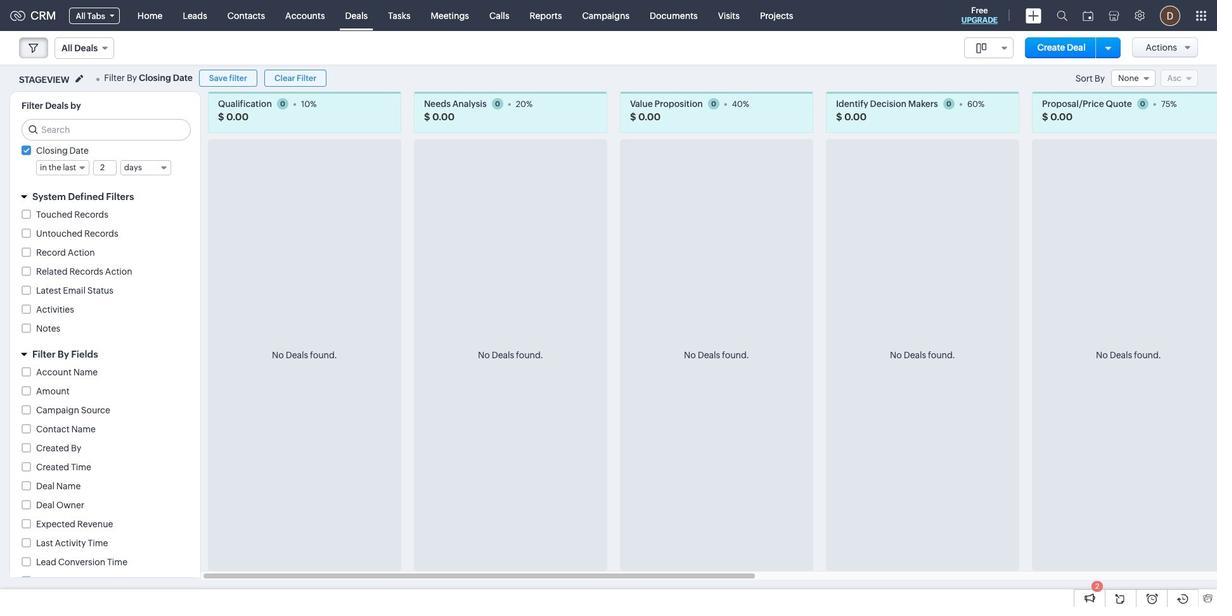 Task type: vqa. For each thing, say whether or not it's contained in the screenshot.
the topmost mmm d, yyyy text field
no



Task type: describe. For each thing, give the bounding box(es) containing it.
calendar image
[[1083, 10, 1093, 21]]

size image
[[976, 42, 986, 54]]

profile image
[[1160, 5, 1180, 26]]

create menu element
[[1018, 0, 1049, 31]]

search image
[[1057, 10, 1067, 21]]

search element
[[1049, 0, 1075, 31]]

profile element
[[1152, 0, 1188, 31]]



Task type: locate. For each thing, give the bounding box(es) containing it.
logo image
[[10, 10, 25, 21]]

none field 'size'
[[964, 37, 1013, 58]]

None field
[[61, 5, 127, 26], [55, 37, 114, 59], [964, 37, 1013, 58], [1111, 70, 1155, 87], [36, 160, 89, 176], [120, 160, 171, 176], [61, 5, 127, 26], [55, 37, 114, 59], [1111, 70, 1155, 87], [36, 160, 89, 176], [120, 160, 171, 176]]

None text field
[[94, 161, 116, 175]]

create menu image
[[1026, 8, 1041, 23]]

Search text field
[[22, 120, 190, 140]]



